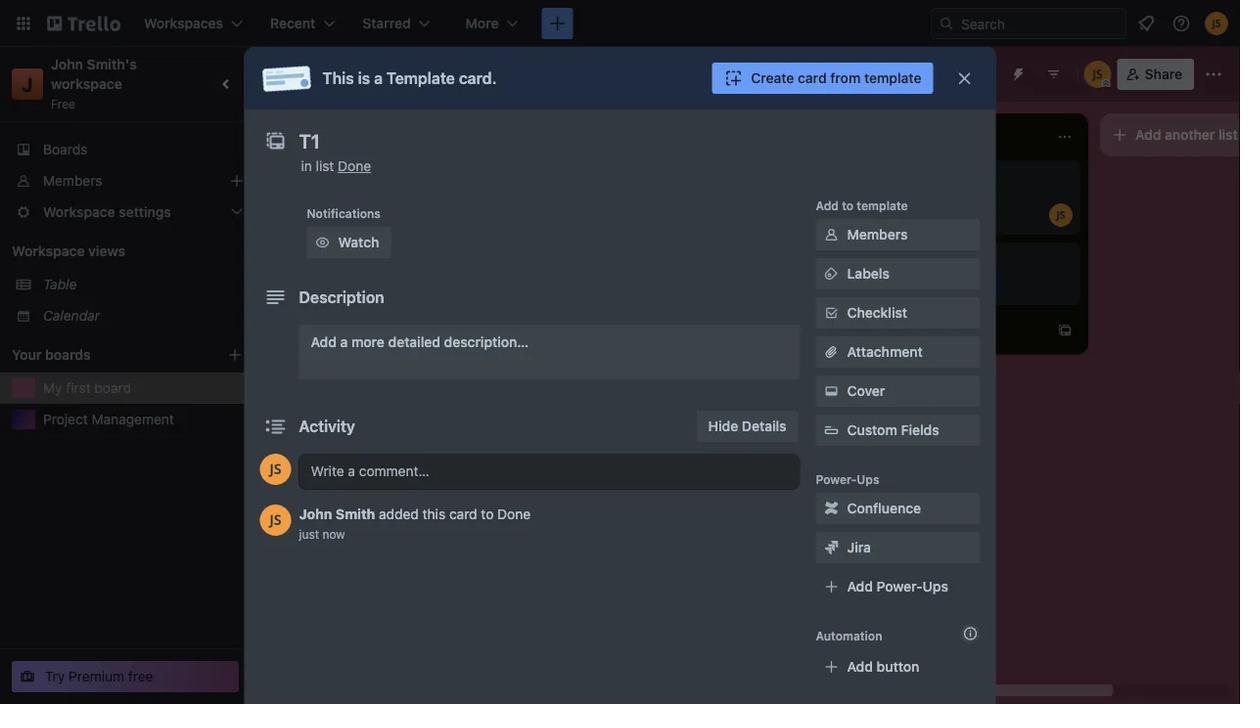 Task type: locate. For each thing, give the bounding box(es) containing it.
a left template
[[374, 69, 383, 88]]

1 horizontal spatial is
[[920, 279, 929, 293]]

calendar power-up image
[[857, 66, 873, 81]]

template right from
[[864, 70, 922, 86]]

0 horizontal spatial 30
[[334, 342, 349, 355]]

john inside john smith's workspace free
[[51, 56, 83, 72]]

my first board link
[[43, 379, 243, 398]]

card up checklist link
[[892, 279, 917, 293]]

0 horizontal spatial members link
[[0, 165, 255, 197]]

jira
[[847, 540, 871, 556]]

john smith (johnsmith38824343) image
[[1084, 61, 1112, 88], [1049, 204, 1073, 227], [260, 454, 291, 486]]

is left template
[[358, 69, 370, 88]]

1 horizontal spatial add a card
[[861, 323, 931, 339]]

fields
[[901, 422, 939, 439]]

0 horizontal spatial john smith (johnsmith38824343) image
[[260, 505, 291, 536]]

1 vertical spatial template
[[857, 199, 908, 212]]

j
[[22, 72, 33, 95]]

1 vertical spatial to
[[481, 507, 494, 523]]

card up activity
[[346, 385, 375, 401]]

nov for nov 13 - nov 30
[[309, 244, 331, 257]]

another
[[1165, 127, 1215, 143]]

1 vertical spatial first
[[66, 380, 91, 396]]

sm image inside labels link
[[822, 264, 841, 284]]

0 horizontal spatial is
[[358, 69, 370, 88]]

nov down meeting
[[309, 342, 331, 355]]

1 vertical spatial done
[[497, 507, 531, 523]]

30
[[384, 244, 399, 257], [334, 342, 349, 355]]

1 horizontal spatial list
[[1219, 127, 1238, 143]]

a down t1 link
[[932, 279, 939, 293]]

sm image inside cover link
[[822, 382, 841, 401]]

first up in list done
[[310, 64, 344, 85]]

project brainstorming
[[842, 182, 979, 198]]

1 sm image from the top
[[822, 303, 841, 323]]

ups up "confluence"
[[857, 473, 880, 487]]

1
[[410, 342, 415, 355]]

1 vertical spatial john
[[299, 507, 332, 523]]

1 vertical spatial john smith (johnsmith38824343) image
[[1049, 204, 1073, 227]]

0 vertical spatial to
[[842, 199, 854, 212]]

try premium free
[[45, 669, 153, 685]]

0 horizontal spatial my first board
[[43, 380, 131, 396]]

john smith (johnsmith38824343) image left just
[[260, 505, 291, 536]]

30 down project planning link
[[384, 244, 399, 257]]

t1 link
[[842, 251, 1069, 270]]

my
[[280, 64, 306, 85], [43, 380, 62, 396]]

smith
[[336, 507, 375, 523]]

members link up labels link
[[816, 219, 980, 251]]

0 vertical spatial my first board
[[280, 64, 398, 85]]

to up t1
[[842, 199, 854, 212]]

a
[[374, 69, 383, 88], [932, 279, 939, 293], [891, 323, 899, 339], [340, 334, 348, 350], [335, 385, 343, 401]]

0 vertical spatial john
[[51, 56, 83, 72]]

checklist link
[[816, 298, 980, 329]]

board
[[348, 64, 398, 85], [94, 380, 131, 396]]

sm image
[[822, 303, 841, 323], [822, 499, 841, 519]]

sm image left checklist at right
[[822, 303, 841, 323]]

template down project brainstorming
[[857, 199, 908, 212]]

0 vertical spatial this
[[323, 69, 354, 88]]

30 left more
[[334, 342, 349, 355]]

add a card up activity
[[305, 385, 375, 401]]

sm image left "cover"
[[822, 382, 841, 401]]

my first board inside my first board text field
[[280, 64, 398, 85]]

detailed
[[388, 334, 440, 350]]

this up checklist at right
[[865, 279, 889, 293]]

star or unstar board image
[[419, 67, 435, 82]]

sm image down power-ups
[[822, 499, 841, 519]]

0 vertical spatial first
[[310, 64, 344, 85]]

done
[[338, 158, 371, 174], [497, 507, 531, 523]]

0 vertical spatial members
[[43, 173, 102, 189]]

1 vertical spatial my first board
[[43, 380, 131, 396]]

0 horizontal spatial power-
[[816, 473, 857, 487]]

project
[[842, 182, 887, 198], [329, 205, 369, 218], [286, 217, 331, 233], [43, 412, 88, 428]]

list right "another"
[[1219, 127, 1238, 143]]

done up color: sky, title: "project" element
[[338, 158, 371, 174]]

card
[[798, 70, 827, 86], [892, 279, 917, 293], [902, 323, 931, 339], [346, 385, 375, 401], [449, 507, 477, 523]]

1 horizontal spatial john smith (johnsmith38824343) image
[[1205, 12, 1229, 35]]

project for color: sky, title: "project" element
[[329, 205, 369, 218]]

my up the in
[[280, 64, 306, 85]]

to inside john smith added this card to done just now
[[481, 507, 494, 523]]

board left star or unstar board icon
[[348, 64, 398, 85]]

2 vertical spatial john smith (johnsmith38824343) image
[[260, 454, 291, 486]]

create from template… image
[[501, 386, 517, 401]]

done down the "write a comment" text field
[[497, 507, 531, 523]]

is up checklist link
[[920, 279, 929, 293]]

0 horizontal spatial members
[[43, 173, 102, 189]]

0 vertical spatial 30
[[384, 244, 399, 257]]

sm image for jira
[[822, 538, 841, 558]]

1 horizontal spatial members link
[[816, 219, 980, 251]]

primary element
[[0, 0, 1240, 47]]

smith's
[[87, 56, 137, 72]]

sm image for cover
[[822, 382, 841, 401]]

create board or workspace image
[[548, 14, 567, 33]]

john smith (johnsmith38824343) image right open information menu 'image'
[[1205, 12, 1229, 35]]

members down add to template
[[847, 227, 908, 243]]

members link down boards
[[0, 165, 255, 197]]

sm image inside checklist link
[[822, 303, 841, 323]]

john
[[51, 56, 83, 72], [299, 507, 332, 523]]

0 horizontal spatial add a card
[[305, 385, 375, 401]]

3
[[419, 342, 426, 355]]

add a more detailed description… link
[[299, 325, 800, 380]]

0 vertical spatial john smith (johnsmith38824343) image
[[1205, 12, 1229, 35]]

project up add to template
[[842, 182, 887, 198]]

1 horizontal spatial done
[[497, 507, 531, 523]]

planning
[[334, 217, 388, 233]]

nov for nov 30
[[309, 342, 331, 355]]

calendar
[[43, 308, 100, 324]]

add a card up attachment
[[861, 323, 931, 339]]

share button
[[1118, 59, 1194, 90]]

add a card button
[[830, 315, 1049, 347], [274, 378, 493, 409]]

custom fields button
[[816, 421, 980, 440]]

premium
[[69, 669, 124, 685]]

this left template
[[323, 69, 354, 88]]

add a card button down more
[[274, 378, 493, 409]]

1 horizontal spatial members
[[847, 227, 908, 243]]

project down color: green, title: none 'icon' on the left of the page
[[286, 217, 331, 233]]

john up just now link
[[299, 507, 332, 523]]

0 vertical spatial list
[[1219, 127, 1238, 143]]

0 horizontal spatial my
[[43, 380, 62, 396]]

card inside 'button'
[[798, 70, 827, 86]]

checklist
[[847, 305, 907, 321]]

template
[[864, 70, 922, 86], [857, 199, 908, 212]]

1 vertical spatial sm image
[[822, 499, 841, 519]]

john up the workspace at left top
[[51, 56, 83, 72]]

1 vertical spatial ups
[[923, 579, 948, 595]]

to
[[842, 199, 854, 212], [481, 507, 494, 523]]

free
[[128, 669, 153, 685]]

1 vertical spatial this
[[865, 279, 889, 293]]

done inside john smith added this card to done just now
[[497, 507, 531, 523]]

0 horizontal spatial this
[[323, 69, 354, 88]]

open information menu image
[[1172, 14, 1191, 33]]

project management
[[43, 412, 174, 428]]

0 horizontal spatial board
[[94, 380, 131, 396]]

1 horizontal spatial this
[[865, 279, 889, 293]]

nov
[[309, 244, 331, 257], [359, 244, 381, 257], [309, 342, 331, 355]]

power- up the automation
[[877, 579, 923, 595]]

0 vertical spatial members link
[[0, 165, 255, 197]]

share
[[1145, 66, 1182, 82]]

color: green, title: none image
[[286, 204, 325, 211]]

add another list button
[[1100, 114, 1240, 157]]

this is a template card.
[[323, 69, 497, 88]]

members down boards
[[43, 173, 102, 189]]

1 horizontal spatial 30
[[384, 244, 399, 257]]

automation image
[[1003, 59, 1030, 86]]

nov 13 - nov 30
[[309, 244, 399, 257]]

add power-ups
[[847, 579, 948, 595]]

customize views image
[[490, 67, 505, 82]]

nov left 13
[[309, 244, 331, 257]]

my first board left star or unstar board icon
[[280, 64, 398, 85]]

members
[[43, 173, 102, 189], [847, 227, 908, 243]]

project down the boards
[[43, 412, 88, 428]]

0 vertical spatial done
[[338, 158, 371, 174]]

1 horizontal spatial add a card button
[[830, 315, 1049, 347]]

nov inside checkbox
[[309, 342, 331, 355]]

project for project planning
[[286, 217, 331, 233]]

boards
[[45, 347, 91, 363]]

0 horizontal spatial ups
[[857, 473, 880, 487]]

sm image
[[822, 225, 841, 245], [313, 233, 332, 253], [822, 264, 841, 284], [822, 382, 841, 401], [822, 538, 841, 558]]

my first board down your boards with 2 items element
[[43, 380, 131, 396]]

create
[[751, 70, 794, 86]]

power-
[[816, 473, 857, 487], [877, 579, 923, 595]]

create card from template button
[[712, 63, 933, 94]]

first
[[310, 64, 344, 85], [66, 380, 91, 396]]

watch button
[[307, 227, 391, 258]]

management
[[92, 412, 174, 428]]

sm image down add to template
[[822, 225, 841, 245]]

0 vertical spatial my
[[280, 64, 306, 85]]

0 horizontal spatial done
[[338, 158, 371, 174]]

button
[[877, 659, 920, 675]]

power- up "confluence"
[[816, 473, 857, 487]]

0 vertical spatial sm image
[[822, 303, 841, 323]]

nov 30
[[309, 342, 349, 355]]

1 vertical spatial my
[[43, 380, 62, 396]]

1 vertical spatial power-
[[877, 579, 923, 595]]

power-ups
[[816, 473, 880, 487]]

done link
[[338, 158, 371, 174]]

description
[[299, 288, 384, 307]]

my first board
[[280, 64, 398, 85], [43, 380, 131, 396]]

search image
[[939, 16, 954, 31]]

1 vertical spatial add a card button
[[274, 378, 493, 409]]

try premium free button
[[12, 662, 239, 693]]

card left from
[[798, 70, 827, 86]]

first down the boards
[[66, 380, 91, 396]]

list inside button
[[1219, 127, 1238, 143]]

0 horizontal spatial add a card button
[[274, 378, 493, 409]]

card right this
[[449, 507, 477, 523]]

1 horizontal spatial my first board
[[280, 64, 398, 85]]

1 horizontal spatial john
[[299, 507, 332, 523]]

0 horizontal spatial john
[[51, 56, 83, 72]]

my first board inside my first board link
[[43, 380, 131, 396]]

Search field
[[954, 9, 1126, 38]]

project up watch button
[[329, 205, 369, 218]]

table
[[43, 277, 77, 293]]

show menu image
[[1204, 65, 1224, 84]]

added
[[379, 507, 419, 523]]

is
[[358, 69, 370, 88], [920, 279, 929, 293]]

list right the in
[[316, 158, 334, 174]]

0 horizontal spatial to
[[481, 507, 494, 523]]

this for this card is a template.
[[865, 279, 889, 293]]

john inside john smith added this card to done just now
[[299, 507, 332, 523]]

board up project management
[[94, 380, 131, 396]]

sm image left jira in the bottom right of the page
[[822, 538, 841, 558]]

0 vertical spatial board
[[348, 64, 398, 85]]

1 horizontal spatial my
[[280, 64, 306, 85]]

your boards with 2 items element
[[12, 344, 198, 367]]

to right this
[[481, 507, 494, 523]]

try
[[45, 669, 65, 685]]

sm image inside watch button
[[313, 233, 332, 253]]

30 inside checkbox
[[334, 342, 349, 355]]

sm image inside members link
[[822, 225, 841, 245]]

ups up add button button
[[923, 579, 948, 595]]

0 vertical spatial add a card button
[[830, 315, 1049, 347]]

t1
[[842, 252, 857, 268]]

1 vertical spatial 30
[[334, 342, 349, 355]]

0 vertical spatial john smith (johnsmith38824343) image
[[1084, 61, 1112, 88]]

workspace visible image
[[454, 67, 470, 82]]

None text field
[[289, 123, 935, 159]]

your
[[12, 347, 42, 363]]

0 vertical spatial template
[[864, 70, 922, 86]]

my down 'your boards' on the left of page
[[43, 380, 62, 396]]

add power-ups link
[[816, 572, 980, 603]]

john smith (johnsmith38824343) image
[[1205, 12, 1229, 35], [260, 505, 291, 536]]

hide details link
[[697, 411, 798, 442]]

add a card button down this card is a template.
[[830, 315, 1049, 347]]

2 sm image from the top
[[822, 499, 841, 519]]

john smith's workspace free
[[51, 56, 140, 111]]

list
[[1219, 127, 1238, 143], [316, 158, 334, 174]]

my inside text field
[[280, 64, 306, 85]]

1 horizontal spatial first
[[310, 64, 344, 85]]

0 horizontal spatial list
[[316, 158, 334, 174]]

activity
[[299, 417, 355, 436]]

boards link
[[0, 134, 255, 165]]

add a card button for meeting
[[274, 378, 493, 409]]

john smith (johnsmith38824343) image inside primary element
[[1205, 12, 1229, 35]]

1 horizontal spatial board
[[348, 64, 398, 85]]

sm image left t1
[[822, 264, 841, 284]]

2 horizontal spatial john smith (johnsmith38824343) image
[[1084, 61, 1112, 88]]

sm image left 13
[[313, 233, 332, 253]]



Task type: vqa. For each thing, say whether or not it's contained in the screenshot.
the topmost Members
yes



Task type: describe. For each thing, give the bounding box(es) containing it.
labels link
[[816, 258, 980, 290]]

13
[[334, 244, 347, 257]]

project planning link
[[286, 215, 513, 235]]

0 notifications image
[[1135, 12, 1158, 35]]

watch
[[338, 234, 379, 251]]

30 inside option
[[384, 244, 399, 257]]

1 vertical spatial members
[[847, 227, 908, 243]]

add inside button
[[847, 659, 873, 675]]

add a card button for t1
[[830, 315, 1049, 347]]

1 vertical spatial board
[[94, 380, 131, 396]]

1 vertical spatial members link
[[816, 219, 980, 251]]

meeting
[[286, 315, 337, 331]]

boards
[[43, 141, 87, 158]]

this
[[423, 507, 446, 523]]

0 vertical spatial is
[[358, 69, 370, 88]]

0 vertical spatial add a card
[[861, 323, 931, 339]]

add button button
[[816, 652, 980, 683]]

nov right -
[[359, 244, 381, 257]]

1 vertical spatial list
[[316, 158, 334, 174]]

labels
[[847, 266, 890, 282]]

-
[[351, 244, 356, 257]]

1 horizontal spatial ups
[[923, 579, 948, 595]]

j link
[[12, 69, 43, 100]]

card inside john smith added this card to done just now
[[449, 507, 477, 523]]

attachment button
[[816, 337, 980, 368]]

just
[[299, 528, 319, 541]]

board inside text field
[[348, 64, 398, 85]]

first inside text field
[[310, 64, 344, 85]]

free
[[51, 97, 75, 111]]

0 horizontal spatial john smith (johnsmith38824343) image
[[260, 454, 291, 486]]

in
[[301, 158, 312, 174]]

more
[[351, 334, 385, 350]]

template
[[387, 69, 455, 88]]

table link
[[43, 275, 243, 295]]

add to template
[[816, 199, 908, 212]]

create from template… image
[[1057, 323, 1073, 339]]

1 horizontal spatial power-
[[877, 579, 923, 595]]

project for project brainstorming
[[842, 182, 887, 198]]

0 vertical spatial ups
[[857, 473, 880, 487]]

meeting link
[[286, 313, 513, 333]]

sm image for checklist
[[822, 303, 841, 323]]

description…
[[444, 334, 529, 350]]

add button
[[847, 659, 920, 675]]

your boards
[[12, 347, 91, 363]]

1 / 3
[[410, 342, 426, 355]]

1 horizontal spatial to
[[842, 199, 854, 212]]

card up attachment
[[902, 323, 931, 339]]

cover
[[847, 383, 885, 399]]

Nov 30 checkbox
[[286, 337, 355, 360]]

Nov 13 - Nov 30 checkbox
[[286, 239, 405, 262]]

john smith added this card to done just now
[[299, 507, 531, 541]]

1 vertical spatial add a card
[[305, 385, 375, 401]]

hide
[[708, 418, 738, 435]]

custom
[[847, 422, 897, 439]]

this for this is a template card.
[[323, 69, 354, 88]]

project management link
[[43, 410, 243, 430]]

Board name text field
[[270, 59, 407, 90]]

template inside 'button'
[[864, 70, 922, 86]]

add inside button
[[1136, 127, 1161, 143]]

sm image for labels
[[822, 264, 841, 284]]

template.
[[942, 279, 994, 293]]

just now link
[[299, 528, 345, 541]]

hide details
[[708, 418, 787, 435]]

cover link
[[816, 376, 980, 407]]

a left more
[[340, 334, 348, 350]]

details
[[742, 418, 787, 435]]

project brainstorming link
[[842, 180, 1069, 200]]

project for project management
[[43, 412, 88, 428]]

brainstorming
[[890, 182, 979, 198]]

1 horizontal spatial john smith (johnsmith38824343) image
[[1049, 204, 1073, 227]]

1 vertical spatial is
[[920, 279, 929, 293]]

john smith's workspace link
[[51, 56, 140, 92]]

attachment
[[847, 344, 923, 360]]

add another list
[[1136, 127, 1238, 143]]

0 vertical spatial power-
[[816, 473, 857, 487]]

color: sky, title: "project" element
[[329, 204, 369, 218]]

add board image
[[227, 348, 243, 363]]

add a more detailed description…
[[311, 334, 529, 350]]

in list done
[[301, 158, 371, 174]]

create card from template
[[751, 70, 922, 86]]

project planning
[[286, 217, 388, 233]]

card.
[[459, 69, 497, 88]]

sm image for confluence
[[822, 499, 841, 519]]

0 horizontal spatial first
[[66, 380, 91, 396]]

calendar link
[[43, 306, 243, 326]]

sm image for members
[[822, 225, 841, 245]]

a up activity
[[335, 385, 343, 401]]

sm image for watch
[[313, 233, 332, 253]]

a up attachment
[[891, 323, 899, 339]]

automation
[[816, 629, 882, 643]]

Write a comment text field
[[299, 454, 800, 489]]

confluence
[[847, 501, 921, 517]]

from
[[830, 70, 861, 86]]

this card is a template.
[[865, 279, 994, 293]]

now
[[322, 528, 345, 541]]

workspace views
[[12, 243, 125, 259]]

john for smith
[[299, 507, 332, 523]]

notifications
[[307, 207, 381, 220]]

workspace
[[51, 76, 122, 92]]

john for smith's
[[51, 56, 83, 72]]

workspace
[[12, 243, 85, 259]]

custom fields
[[847, 422, 939, 439]]

1 vertical spatial john smith (johnsmith38824343) image
[[260, 505, 291, 536]]



